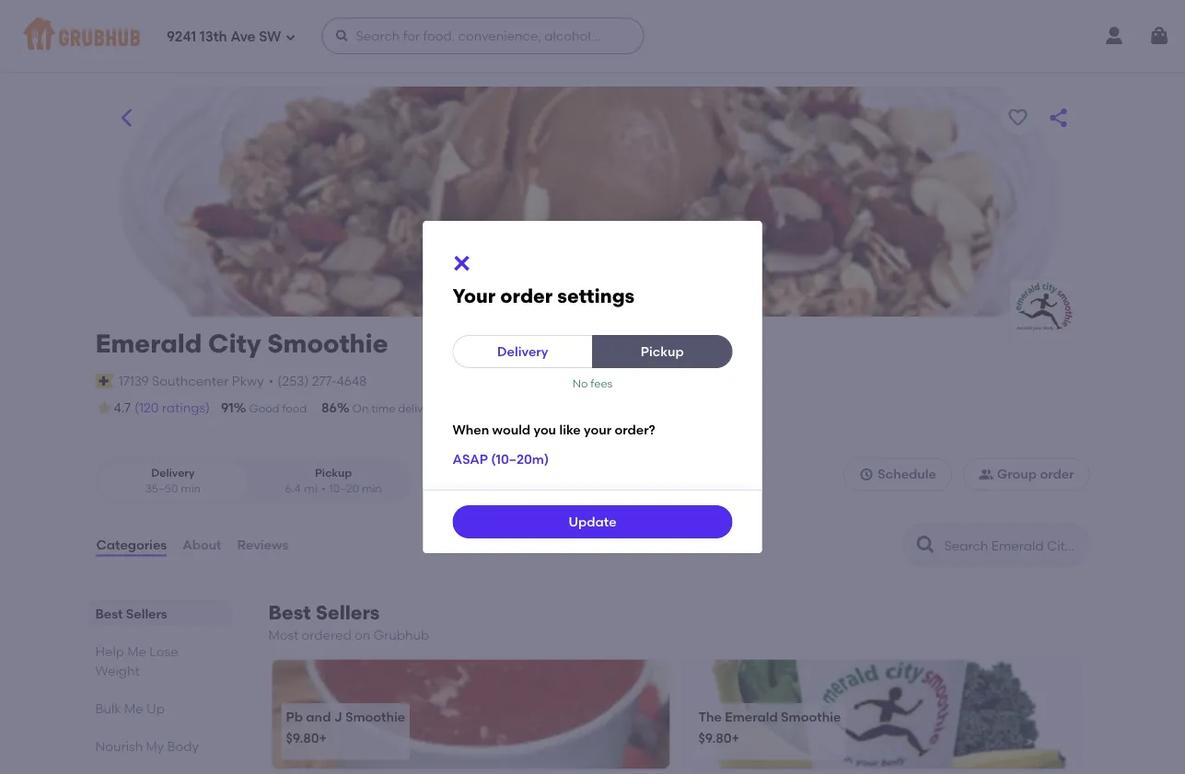 Task type: describe. For each thing, give the bounding box(es) containing it.
me for help
[[127, 644, 146, 660]]

delivery button
[[453, 335, 593, 368]]

sellers for best sellers
[[126, 606, 167, 622]]

sw
[[259, 29, 281, 45]]

categories
[[96, 537, 167, 553]]

min inside pickup 6.4 mi • 10–20 min
[[362, 482, 382, 496]]

9241 13th ave sw
[[167, 29, 281, 45]]

search icon image
[[915, 534, 937, 556]]

update
[[569, 514, 617, 530]]

$9.80 inside the emerald smoothie $9.80 +
[[699, 731, 732, 746]]

fees
[[591, 377, 613, 390]]

when
[[453, 422, 489, 438]]

best sellers
[[95, 606, 167, 622]]

subscription pass image
[[95, 374, 114, 389]]

delivery for delivery 35–50 min
[[151, 466, 195, 480]]

9241
[[167, 29, 196, 45]]

smoothie for the emerald smoothie $9.80 +
[[781, 709, 841, 725]]

caret left icon image
[[116, 107, 138, 129]]

your
[[453, 285, 496, 308]]

people icon image
[[979, 467, 994, 482]]

group order button
[[963, 458, 1090, 491]]

(10–20m)
[[491, 452, 549, 467]]

svg image inside schedule button
[[860, 467, 874, 482]]

on
[[353, 402, 369, 415]]

(120
[[135, 400, 159, 416]]

svg image
[[285, 32, 296, 43]]

best sellers tab
[[95, 604, 224, 624]]

smoothie for emerald city smoothie
[[267, 328, 388, 359]]

save this restaurant image
[[1007, 107, 1029, 129]]

ratings)
[[162, 400, 210, 416]]

reviews button
[[236, 512, 289, 579]]

min inside delivery 35–50 min
[[181, 482, 201, 496]]

the
[[699, 709, 722, 725]]

17139
[[119, 373, 149, 389]]

categories button
[[95, 512, 168, 579]]

best sellers most ordered on grubhub
[[269, 602, 430, 643]]

• inside pickup 6.4 mi • 10–20 min
[[321, 482, 326, 496]]

most
[[269, 628, 299, 643]]

no fees
[[573, 377, 613, 390]]

delivery for delivery
[[497, 344, 548, 360]]

delivery
[[398, 402, 440, 415]]

(120 ratings)
[[135, 400, 210, 416]]

city
[[208, 328, 261, 359]]

weight
[[95, 663, 140, 679]]

would
[[492, 422, 531, 438]]

the emerald smoothie $9.80 +
[[699, 709, 841, 746]]

smoothie inside pb and j smoothie $9.80 +
[[345, 709, 405, 725]]

save this restaurant button
[[1002, 101, 1035, 134]]

13th
[[200, 29, 227, 45]]

group
[[997, 467, 1037, 482]]

277-
[[312, 373, 337, 389]]

+ inside pb and j smoothie $9.80 +
[[319, 731, 327, 746]]

j
[[334, 709, 342, 725]]

emerald inside the emerald smoothie $9.80 +
[[725, 709, 778, 725]]

lose
[[149, 644, 178, 660]]

35–50
[[145, 482, 178, 496]]

+ inside the emerald smoothie $9.80 +
[[732, 731, 740, 746]]

0 horizontal spatial emerald
[[95, 328, 202, 359]]

star icon image
[[95, 399, 114, 417]]

ave
[[230, 29, 256, 45]]

about
[[183, 537, 222, 553]]

asap
[[453, 452, 488, 467]]

86
[[322, 400, 337, 416]]

10–20
[[329, 482, 359, 496]]

(253)
[[277, 373, 309, 389]]

help me lose weight
[[95, 644, 178, 679]]

emerald city smoothie logo image
[[1011, 280, 1075, 344]]

17139 southcenter pkwy button
[[118, 371, 265, 391]]

pb and j smoothie $9.80 +
[[286, 709, 405, 746]]

southcenter
[[152, 373, 229, 389]]

asap (10–20m) button
[[453, 443, 549, 476]]



Task type: vqa. For each thing, say whether or not it's contained in the screenshot.
Pickup in Pickup 6.4 mi • 10–20 min
yes



Task type: locate. For each thing, give the bounding box(es) containing it.
0 vertical spatial emerald
[[95, 328, 202, 359]]

nourish my body tab
[[95, 737, 224, 756]]

no
[[573, 377, 588, 390]]

0 horizontal spatial delivery
[[151, 466, 195, 480]]

• right mi
[[321, 482, 326, 496]]

ordered
[[302, 628, 352, 643]]

(253) 277-4648 button
[[277, 372, 367, 391]]

on time delivery
[[353, 402, 440, 415]]

0 horizontal spatial +
[[319, 731, 327, 746]]

food
[[282, 402, 307, 415]]

1 horizontal spatial $9.80
[[699, 731, 732, 746]]

schedule button
[[844, 458, 952, 491]]

on
[[355, 628, 370, 643]]

$9.80
[[286, 731, 319, 746], [699, 731, 732, 746]]

1 vertical spatial me
[[124, 701, 143, 717]]

1 vertical spatial delivery
[[151, 466, 195, 480]]

delivery up 35–50
[[151, 466, 195, 480]]

1 horizontal spatial +
[[732, 731, 740, 746]]

pb
[[286, 709, 303, 725]]

best
[[269, 602, 311, 625], [95, 606, 123, 622]]

group order
[[997, 467, 1074, 482]]

2 + from the left
[[732, 731, 740, 746]]

bulk
[[95, 701, 121, 717]]

1 vertical spatial pickup
[[315, 466, 352, 480]]

your order settings
[[453, 285, 635, 308]]

1 $9.80 from the left
[[286, 731, 319, 746]]

best inside best sellers most ordered on grubhub
[[269, 602, 311, 625]]

• (253) 277-4648
[[269, 373, 367, 389]]

0 horizontal spatial min
[[181, 482, 201, 496]]

bulk me up tab
[[95, 699, 224, 719]]

1 vertical spatial •
[[321, 482, 326, 496]]

me for bulk
[[124, 701, 143, 717]]

best inside tab
[[95, 606, 123, 622]]

0 horizontal spatial order
[[500, 285, 553, 308]]

order for group
[[1040, 467, 1074, 482]]

emerald
[[95, 328, 202, 359], [725, 709, 778, 725]]

good food
[[249, 402, 307, 415]]

2 min from the left
[[362, 482, 382, 496]]

svg image
[[1149, 25, 1171, 47], [335, 29, 350, 43], [451, 252, 473, 275], [860, 467, 874, 482]]

nourish my body
[[95, 739, 199, 754]]

0 vertical spatial pickup
[[641, 344, 684, 360]]

me
[[127, 644, 146, 660], [124, 701, 143, 717]]

$9.80 down pb
[[286, 731, 319, 746]]

sellers up lose
[[126, 606, 167, 622]]

delivery inside delivery 35–50 min
[[151, 466, 195, 480]]

delivery down your order settings
[[497, 344, 548, 360]]

and
[[306, 709, 331, 725]]

best for best sellers most ordered on grubhub
[[269, 602, 311, 625]]

bulk me up
[[95, 701, 165, 717]]

Search Emerald City Smoothie search field
[[943, 537, 1084, 555]]

about button
[[182, 512, 223, 579]]

up
[[146, 701, 165, 717]]

mi
[[304, 482, 318, 496]]

1 horizontal spatial sellers
[[316, 602, 380, 625]]

order?
[[615, 422, 656, 438]]

order for your
[[500, 285, 553, 308]]

me inside tab
[[124, 701, 143, 717]]

pickup inside button
[[641, 344, 684, 360]]

pickup up the order?
[[641, 344, 684, 360]]

share icon image
[[1048, 107, 1070, 129]]

91
[[221, 400, 234, 416]]

emerald city smoothie
[[95, 328, 388, 359]]

1 vertical spatial order
[[1040, 467, 1074, 482]]

1 horizontal spatial emerald
[[725, 709, 778, 725]]

nourish
[[95, 739, 143, 754]]

pickup for pickup 6.4 mi • 10–20 min
[[315, 466, 352, 480]]

when would you like your order?
[[453, 422, 656, 438]]

pkwy
[[232, 373, 264, 389]]

best for best sellers
[[95, 606, 123, 622]]

order inside button
[[1040, 467, 1074, 482]]

$9.80 inside pb and j smoothie $9.80 +
[[286, 731, 319, 746]]

delivery inside button
[[497, 344, 548, 360]]

help me lose weight tab
[[95, 642, 224, 681]]

pickup button
[[592, 335, 733, 368]]

• left (253)
[[269, 373, 274, 389]]

me inside the help me lose weight
[[127, 644, 146, 660]]

sellers for best sellers most ordered on grubhub
[[316, 602, 380, 625]]

sellers up on
[[316, 602, 380, 625]]

time
[[371, 402, 395, 415]]

emerald right the
[[725, 709, 778, 725]]

1 horizontal spatial pickup
[[641, 344, 684, 360]]

min
[[181, 482, 201, 496], [362, 482, 382, 496]]

pickup
[[641, 344, 684, 360], [315, 466, 352, 480]]

emerald up 17139 in the left of the page
[[95, 328, 202, 359]]

0 horizontal spatial best
[[95, 606, 123, 622]]

•
[[269, 373, 274, 389], [321, 482, 326, 496]]

delivery 35–50 min
[[145, 466, 201, 496]]

0 vertical spatial order
[[500, 285, 553, 308]]

pickup for pickup
[[641, 344, 684, 360]]

good
[[249, 402, 280, 415]]

order
[[500, 285, 553, 308], [1040, 467, 1074, 482]]

order right the group
[[1040, 467, 1074, 482]]

settings
[[558, 285, 635, 308]]

0 horizontal spatial •
[[269, 373, 274, 389]]

body
[[167, 739, 199, 754]]

0 vertical spatial delivery
[[497, 344, 548, 360]]

best up help
[[95, 606, 123, 622]]

pickup inside pickup 6.4 mi • 10–20 min
[[315, 466, 352, 480]]

0 horizontal spatial pickup
[[315, 466, 352, 480]]

your
[[584, 422, 612, 438]]

grubhub
[[374, 628, 430, 643]]

1 vertical spatial emerald
[[725, 709, 778, 725]]

like
[[560, 422, 581, 438]]

pickup up 10–20
[[315, 466, 352, 480]]

1 horizontal spatial •
[[321, 482, 326, 496]]

4648
[[337, 373, 367, 389]]

sellers inside best sellers most ordered on grubhub
[[316, 602, 380, 625]]

0 horizontal spatial $9.80
[[286, 731, 319, 746]]

1 horizontal spatial min
[[362, 482, 382, 496]]

17139 southcenter pkwy
[[119, 373, 264, 389]]

update button
[[453, 506, 733, 539]]

option group
[[95, 458, 411, 505]]

1 horizontal spatial delivery
[[497, 344, 548, 360]]

order right your
[[500, 285, 553, 308]]

0 vertical spatial •
[[269, 373, 274, 389]]

2 $9.80 from the left
[[699, 731, 732, 746]]

asap (10–20m)
[[453, 452, 549, 467]]

min right 10–20
[[362, 482, 382, 496]]

me left the up
[[124, 701, 143, 717]]

min right 35–50
[[181, 482, 201, 496]]

smoothie
[[267, 328, 388, 359], [345, 709, 405, 725], [781, 709, 841, 725]]

6.4
[[285, 482, 301, 496]]

schedule
[[878, 467, 937, 482]]

reviews
[[237, 537, 289, 553]]

sellers inside tab
[[126, 606, 167, 622]]

0 horizontal spatial sellers
[[126, 606, 167, 622]]

you
[[534, 422, 556, 438]]

1 min from the left
[[181, 482, 201, 496]]

1 + from the left
[[319, 731, 327, 746]]

help
[[95, 644, 124, 660]]

1 horizontal spatial order
[[1040, 467, 1074, 482]]

4.7
[[114, 400, 131, 416]]

1 horizontal spatial best
[[269, 602, 311, 625]]

sellers
[[316, 602, 380, 625], [126, 606, 167, 622]]

main navigation navigation
[[0, 0, 1185, 72]]

best up the most
[[269, 602, 311, 625]]

me left lose
[[127, 644, 146, 660]]

0 vertical spatial me
[[127, 644, 146, 660]]

$9.80 down the
[[699, 731, 732, 746]]

pickup 6.4 mi • 10–20 min
[[285, 466, 382, 496]]

option group containing delivery 35–50 min
[[95, 458, 411, 505]]

smoothie inside the emerald smoothie $9.80 +
[[781, 709, 841, 725]]

delivery
[[497, 344, 548, 360], [151, 466, 195, 480]]

my
[[146, 739, 164, 754]]

+
[[319, 731, 327, 746], [732, 731, 740, 746]]



